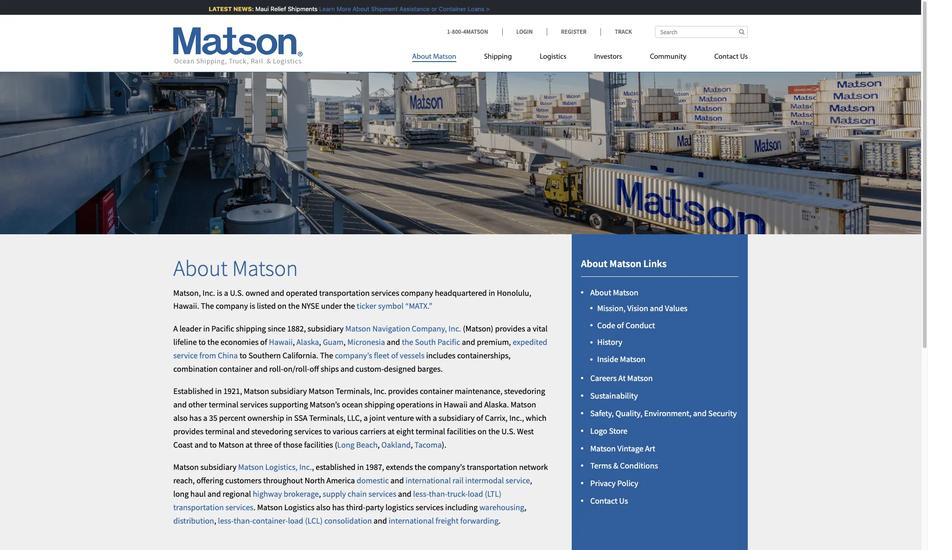 Task type: locate. For each thing, give the bounding box(es) containing it.
contact us link down search icon
[[700, 49, 748, 68]]

values
[[665, 303, 688, 314]]

0 horizontal spatial the
[[201, 301, 214, 312]]

0 vertical spatial has
[[189, 413, 202, 423]]

u.s. left the owned
[[230, 288, 244, 298]]

code of conduct
[[597, 320, 655, 331]]

maintenance,
[[455, 386, 502, 397]]

1 vertical spatial logistics
[[284, 502, 314, 513]]

oakland
[[381, 440, 411, 450]]

distribution
[[173, 515, 214, 526]]

on
[[277, 301, 287, 312], [478, 426, 487, 437]]

services
[[371, 288, 399, 298], [240, 399, 268, 410], [294, 426, 322, 437], [368, 489, 396, 499], [225, 502, 253, 513], [416, 502, 443, 513]]

services up symbol on the bottom of the page
[[371, 288, 399, 298]]

warehousing
[[479, 502, 524, 513]]

company's down "micronesia"
[[335, 350, 372, 361]]

load down international rail intermodal service link
[[468, 489, 483, 499]]

0 vertical spatial terminals,
[[336, 386, 372, 397]]

, inside the , established in 1987, extends the company's transportation network reach, offering customers throughout north america
[[312, 462, 314, 473]]

container
[[219, 364, 252, 374], [420, 386, 453, 397]]

0 vertical spatial less-
[[413, 489, 429, 499]]

facilities
[[447, 426, 476, 437], [304, 440, 333, 450]]

transportation down 'haul'
[[173, 502, 224, 513]]

matson up the owned
[[232, 254, 298, 282]]

at
[[618, 373, 626, 384]]

1 vertical spatial contact
[[590, 496, 617, 506]]

matson inside the top menu navigation
[[433, 53, 456, 61]]

long beach , oakland , tacoma ).
[[337, 440, 446, 450]]

0 horizontal spatial than-
[[234, 515, 252, 526]]

barges.
[[417, 364, 443, 374]]

contact inside "about matson links" section
[[590, 496, 617, 506]]

0 vertical spatial u.s.
[[230, 288, 244, 298]]

inc. inside matson, inc. is a u.s. owned and operated transportation services company headquartered in honolulu, hawaii. the company is listed on the nyse under the
[[202, 288, 215, 298]]

in left 1921,
[[215, 386, 222, 397]]

0 horizontal spatial us
[[619, 496, 628, 506]]

1 horizontal spatial contact
[[714, 53, 739, 61]]

the up from
[[207, 337, 219, 348]]

about matson up mission,
[[590, 287, 638, 298]]

services inside less-than-truck-load (ltl) transportation services
[[225, 502, 253, 513]]

0 vertical spatial about matson
[[412, 53, 456, 61]]

1 horizontal spatial u.s.
[[501, 426, 515, 437]]

contact down privacy on the bottom of the page
[[590, 496, 617, 506]]

0 vertical spatial contact
[[714, 53, 739, 61]]

matson right 1921,
[[244, 386, 269, 397]]

0 vertical spatial stevedoring
[[504, 386, 545, 397]]

800-
[[452, 28, 463, 36]]

1 vertical spatial international
[[389, 515, 434, 526]]

1 horizontal spatial logistics
[[540, 53, 566, 61]]

the inside matson, inc. is a u.s. owned and operated transportation services company headquartered in honolulu, hawaii. the company is listed on the nyse under the
[[201, 301, 214, 312]]

and down extends
[[390, 475, 404, 486]]

the down carrix,
[[488, 426, 500, 437]]

also up coast
[[173, 413, 188, 423]]

register
[[561, 28, 587, 36]]

container
[[434, 5, 461, 13]]

2 horizontal spatial provides
[[495, 324, 525, 334]]

1 horizontal spatial provides
[[388, 386, 418, 397]]

contact us link
[[700, 49, 748, 68], [590, 496, 628, 506]]

0 vertical spatial hawaii
[[269, 337, 293, 348]]

north
[[305, 475, 325, 486]]

shipment
[[366, 5, 393, 13]]

of inside "about matson links" section
[[617, 320, 624, 331]]

policy
[[617, 478, 638, 489]]

1 vertical spatial also
[[316, 502, 330, 513]]

in left 'honolulu,'
[[489, 288, 495, 298]]

company's up domestic and international rail intermodal service
[[428, 462, 465, 473]]

0 vertical spatial service
[[173, 350, 198, 361]]

company down the owned
[[216, 301, 248, 312]]

and up listed
[[271, 288, 284, 298]]

blue matson logo with ocean, shipping, truck, rail and logistics written beneath it. image
[[173, 27, 303, 65]]

of up southern
[[260, 337, 267, 348]]

, long haul and regional
[[173, 475, 532, 499]]

1 vertical spatial pacific
[[437, 337, 460, 348]]

company's fleet of vessels link
[[335, 350, 424, 361]]

service down the network
[[506, 475, 530, 486]]

international inside . matson logistics also has third-party logistics services including warehousing , distribution , less-than-container-load (lcl) consolidation and international freight forwarding .
[[389, 515, 434, 526]]

joint
[[369, 413, 385, 423]]

1 horizontal spatial transportation
[[319, 288, 370, 298]]

0 vertical spatial us
[[740, 53, 748, 61]]

1 vertical spatial about matson link
[[590, 287, 638, 298]]

0 horizontal spatial has
[[189, 413, 202, 423]]

1 horizontal spatial about matson link
[[590, 287, 638, 298]]

0 horizontal spatial also
[[173, 413, 188, 423]]

of inside (matson) provides a vital lifeline to the economies of
[[260, 337, 267, 348]]

us down search icon
[[740, 53, 748, 61]]

1 vertical spatial shipping
[[364, 399, 395, 410]]

guam link
[[323, 337, 344, 348]]

1 horizontal spatial pacific
[[437, 337, 460, 348]]

contact us down search icon
[[714, 53, 748, 61]]

1 horizontal spatial shipping
[[364, 399, 395, 410]]

pacific up includes
[[437, 337, 460, 348]]

shipping up joint
[[364, 399, 395, 410]]

to southern california. the company's fleet of vessels
[[238, 350, 424, 361]]

1 horizontal spatial about matson
[[412, 53, 456, 61]]

terms & conditions link
[[590, 461, 658, 471]]

container down barges.
[[420, 386, 453, 397]]

0 horizontal spatial contact us link
[[590, 496, 628, 506]]

privacy policy link
[[590, 478, 638, 489]]

container-
[[252, 515, 288, 526]]

transportation inside matson, inc. is a u.s. owned and operated transportation services company headquartered in honolulu, hawaii. the company is listed on the nyse under the
[[319, 288, 370, 298]]

0 horizontal spatial about matson
[[173, 254, 298, 282]]

0 vertical spatial also
[[173, 413, 188, 423]]

1 vertical spatial facilities
[[304, 440, 333, 450]]

the
[[288, 301, 300, 312], [344, 301, 355, 312], [207, 337, 219, 348], [402, 337, 413, 348], [488, 426, 500, 437], [415, 462, 426, 473]]

1 vertical spatial less-
[[218, 515, 234, 526]]

community
[[650, 53, 686, 61]]

u.s. inside established in 1921, matson subsidiary matson terminals, inc. provides container maintenance, stevedoring and other terminal services supporting matson's ocean shipping operations in hawaii and alaska. matson also has a 35 percent ownership in ssa terminals, llc, a joint venture with a subsidiary of carrix, inc., which provides terminal and stevedoring services to various carriers at eight terminal facilities on the u.s. west coast and to matson at three of those facilities (
[[501, 426, 515, 437]]

1 vertical spatial than-
[[234, 515, 252, 526]]

off
[[310, 364, 319, 374]]

us inside "about matson links" section
[[619, 496, 628, 506]]

a left the owned
[[224, 288, 228, 298]]

safety,
[[590, 408, 614, 419]]

1 vertical spatial has
[[332, 502, 344, 513]]

to up from
[[198, 337, 206, 348]]

of right the code
[[617, 320, 624, 331]]

u.s. down inc.,
[[501, 426, 515, 437]]

1 vertical spatial load
[[288, 515, 303, 526]]

beach
[[356, 440, 378, 450]]

load inside less-than-truck-load (ltl) transportation services
[[468, 489, 483, 499]]

and
[[271, 288, 284, 298], [650, 303, 663, 314], [387, 337, 400, 348], [462, 337, 475, 348], [254, 364, 268, 374], [340, 364, 354, 374], [173, 399, 187, 410], [469, 399, 483, 410], [693, 408, 707, 419], [236, 426, 250, 437], [194, 440, 208, 450], [390, 475, 404, 486], [207, 489, 221, 499], [398, 489, 411, 499], [374, 515, 387, 526]]

1 vertical spatial hawaii
[[444, 399, 468, 410]]

terminal
[[209, 399, 238, 410], [205, 426, 235, 437], [416, 426, 445, 437]]

truck-
[[447, 489, 468, 499]]

1 vertical spatial contact us
[[590, 496, 628, 506]]

1 horizontal spatial has
[[332, 502, 344, 513]]

0 horizontal spatial company
[[216, 301, 248, 312]]

terminals,
[[336, 386, 372, 397], [309, 413, 345, 423]]

matson down the 1-
[[433, 53, 456, 61]]

2 horizontal spatial transportation
[[467, 462, 517, 473]]

0 horizontal spatial facilities
[[304, 440, 333, 450]]

in
[[489, 288, 495, 298], [203, 324, 210, 334], [215, 386, 222, 397], [435, 399, 442, 410], [286, 413, 292, 423], [357, 462, 364, 473]]

and left other
[[173, 399, 187, 410]]

1 vertical spatial at
[[246, 440, 252, 450]]

in inside matson, inc. is a u.s. owned and operated transportation services company headquartered in honolulu, hawaii. the company is listed on the nyse under the
[[489, 288, 495, 298]]

container inside established in 1921, matson subsidiary matson terminals, inc. provides container maintenance, stevedoring and other terminal services supporting matson's ocean shipping operations in hawaii and alaska. matson also has a 35 percent ownership in ssa terminals, llc, a joint venture with a subsidiary of carrix, inc., which provides terminal and stevedoring services to various carriers at eight terminal facilities on the u.s. west coast and to matson at three of those facilities (
[[420, 386, 453, 397]]

which
[[526, 413, 547, 423]]

logistics inside "link"
[[540, 53, 566, 61]]

a
[[173, 324, 178, 334]]

load left (lcl)
[[288, 515, 303, 526]]

micronesia link
[[347, 337, 385, 348]]

0 horizontal spatial shipping
[[236, 324, 266, 334]]

1 vertical spatial provides
[[388, 386, 418, 397]]

the left ticker
[[344, 301, 355, 312]]

0 horizontal spatial company's
[[335, 350, 372, 361]]

security
[[708, 408, 737, 419]]

code of conduct link
[[597, 320, 655, 331]]

established
[[173, 386, 213, 397]]

ssa
[[294, 413, 307, 423]]

latest
[[204, 5, 227, 13]]

top menu navigation
[[412, 49, 748, 68]]

shipping inside established in 1921, matson subsidiary matson terminals, inc. provides container maintenance, stevedoring and other terminal services supporting matson's ocean shipping operations in hawaii and alaska. matson also has a 35 percent ownership in ssa terminals, llc, a joint venture with a subsidiary of carrix, inc., which provides terminal and stevedoring services to various carriers at eight terminal facilities on the u.s. west coast and to matson at three of those facilities (
[[364, 399, 395, 410]]

hawaii down maintenance,
[[444, 399, 468, 410]]

0 vertical spatial logistics
[[540, 53, 566, 61]]

at
[[388, 426, 395, 437], [246, 440, 252, 450]]

0 horizontal spatial contact us
[[590, 496, 628, 506]]

than- inside . matson logistics also has third-party logistics services including warehousing , distribution , less-than-container-load (lcl) consolidation and international freight forwarding .
[[234, 515, 252, 526]]

haul
[[190, 489, 206, 499]]

terminals, down the matson's
[[309, 413, 345, 423]]

matson up container-
[[257, 502, 283, 513]]

2 horizontal spatial about matson
[[590, 287, 638, 298]]

matson vintage art
[[590, 443, 655, 454]]

transportation up under
[[319, 288, 370, 298]]

0 vertical spatial contact us link
[[700, 49, 748, 68]]

international left the rail
[[406, 475, 451, 486]]

includes
[[426, 350, 456, 361]]

hawaii inside established in 1921, matson subsidiary matson terminals, inc. provides container maintenance, stevedoring and other terminal services supporting matson's ocean shipping operations in hawaii and alaska. matson also has a 35 percent ownership in ssa terminals, llc, a joint venture with a subsidiary of carrix, inc., which provides terminal and stevedoring services to various carriers at eight terminal facilities on the u.s. west coast and to matson at three of those facilities (
[[444, 399, 468, 410]]

(matson) provides a vital lifeline to the economies of
[[173, 324, 548, 348]]

1 vertical spatial .
[[499, 515, 501, 526]]

than-
[[429, 489, 447, 499], [234, 515, 252, 526]]

service inside expedited service from china
[[173, 350, 198, 361]]

international
[[406, 475, 451, 486], [389, 515, 434, 526]]

carrix,
[[485, 413, 508, 423]]

and inside . matson logistics also has third-party logistics services including warehousing , distribution , less-than-container-load (lcl) consolidation and international freight forwarding .
[[374, 515, 387, 526]]

0 horizontal spatial on
[[277, 301, 287, 312]]

1 horizontal spatial us
[[740, 53, 748, 61]]

about matson link down the 1-
[[412, 49, 470, 68]]

1 horizontal spatial company's
[[428, 462, 465, 473]]

inc. down custom-
[[374, 386, 386, 397]]

shipping up economies on the left of the page
[[236, 324, 266, 334]]

0 vertical spatial shipping
[[236, 324, 266, 334]]

0 horizontal spatial load
[[288, 515, 303, 526]]

0 horizontal spatial hawaii
[[269, 337, 293, 348]]

0 horizontal spatial less-
[[218, 515, 234, 526]]

services down regional
[[225, 502, 253, 513]]

and right coast
[[194, 440, 208, 450]]

and inside matson, inc. is a u.s. owned and operated transportation services company headquartered in honolulu, hawaii. the company is listed on the nyse under the
[[271, 288, 284, 298]]

provides up premium,
[[495, 324, 525, 334]]

1 horizontal spatial on
[[478, 426, 487, 437]]

None search field
[[655, 26, 748, 38]]

logistics down brokerage
[[284, 502, 314, 513]]

about matson inside the top menu navigation
[[412, 53, 456, 61]]

than- down regional
[[234, 515, 252, 526]]

about matson links section
[[560, 234, 759, 550]]

1 horizontal spatial less-
[[413, 489, 429, 499]]

domestic
[[357, 475, 389, 486]]

the up the 'ships'
[[320, 350, 333, 361]]

1 horizontal spatial hawaii
[[444, 399, 468, 410]]

in left 1987,
[[357, 462, 364, 473]]

to down economies on the left of the page
[[240, 350, 247, 361]]

login link
[[502, 28, 547, 36]]

1 vertical spatial service
[[506, 475, 530, 486]]

a inside (matson) provides a vital lifeline to the economies of
[[527, 324, 531, 334]]

honolulu,
[[497, 288, 531, 298]]

symbol
[[378, 301, 404, 312]]

1 horizontal spatial contact us
[[714, 53, 748, 61]]

1 vertical spatial is
[[250, 301, 255, 312]]

leader
[[179, 324, 201, 334]]

0 vertical spatial on
[[277, 301, 287, 312]]

investors
[[594, 53, 622, 61]]

and down 'party'
[[374, 515, 387, 526]]

navigation
[[372, 324, 410, 334]]

less- inside . matson logistics also has third-party logistics services including warehousing , distribution , less-than-container-load (lcl) consolidation and international freight forwarding .
[[218, 515, 234, 526]]

1 vertical spatial u.s.
[[501, 426, 515, 437]]

stevedoring up inc.,
[[504, 386, 545, 397]]

hawaii , alaska , guam , micronesia and the south pacific and premium,
[[269, 337, 513, 348]]

stevedoring
[[504, 386, 545, 397], [251, 426, 292, 437]]

inc. left the (matson)
[[449, 324, 461, 334]]

0 vertical spatial the
[[201, 301, 214, 312]]

matson right the at
[[627, 373, 653, 384]]

contact us inside the top menu navigation
[[714, 53, 748, 61]]

pacific up economies on the left of the page
[[211, 324, 234, 334]]

transportation up intermodal
[[467, 462, 517, 473]]

container down "china"
[[219, 364, 252, 374]]

and inside , long haul and regional
[[207, 489, 221, 499]]

0 horizontal spatial logistics
[[284, 502, 314, 513]]

has down supply
[[332, 502, 344, 513]]

0 vertical spatial company
[[401, 288, 433, 298]]

services down ssa
[[294, 426, 322, 437]]

premium,
[[477, 337, 511, 348]]

the inside established in 1921, matson subsidiary matson terminals, inc. provides container maintenance, stevedoring and other terminal services supporting matson's ocean shipping operations in hawaii and alaska. matson also has a 35 percent ownership in ssa terminals, llc, a joint venture with a subsidiary of carrix, inc., which provides terminal and stevedoring services to various carriers at eight terminal facilities on the u.s. west coast and to matson at three of those facilities (
[[488, 426, 500, 437]]

the inside (matson) provides a vital lifeline to the economies of
[[207, 337, 219, 348]]

0 vertical spatial international
[[406, 475, 451, 486]]

0 vertical spatial container
[[219, 364, 252, 374]]

login
[[516, 28, 533, 36]]

on right listed
[[277, 301, 287, 312]]

1 horizontal spatial also
[[316, 502, 330, 513]]

0 horizontal spatial transportation
[[173, 502, 224, 513]]

under
[[321, 301, 342, 312]]

1 vertical spatial stevedoring
[[251, 426, 292, 437]]

1 horizontal spatial load
[[468, 489, 483, 499]]

u.s.
[[230, 288, 244, 298], [501, 426, 515, 437]]

(matson)
[[463, 324, 493, 334]]

contact us link down privacy policy at the bottom right
[[590, 496, 628, 506]]

contact us down privacy policy at the bottom right
[[590, 496, 628, 506]]

subsidiary
[[308, 324, 344, 334], [271, 386, 307, 397], [439, 413, 475, 423], [200, 462, 236, 473]]

tacoma
[[414, 440, 442, 450]]

and down offering
[[207, 489, 221, 499]]

the right hawaii.
[[201, 301, 214, 312]]

expedited
[[513, 337, 547, 348]]

1 horizontal spatial at
[[388, 426, 395, 437]]

also up (lcl)
[[316, 502, 330, 513]]

of
[[617, 320, 624, 331], [260, 337, 267, 348], [391, 350, 398, 361], [476, 413, 483, 423], [274, 440, 281, 450]]

search image
[[739, 29, 745, 35]]

is left listed
[[250, 301, 255, 312]]

links
[[643, 257, 667, 270]]

than- inside less-than-truck-load (ltl) transportation services
[[429, 489, 447, 499]]

0 vertical spatial pacific
[[211, 324, 234, 334]]

subsidiary up the supporting
[[271, 386, 307, 397]]

services up international freight forwarding "link"
[[416, 502, 443, 513]]

0 vertical spatial transportation
[[319, 288, 370, 298]]

also
[[173, 413, 188, 423], [316, 502, 330, 513]]

0 vertical spatial .
[[253, 502, 255, 513]]

terminals, up the ocean
[[336, 386, 372, 397]]

matson up "micronesia"
[[345, 324, 371, 334]]

0 horizontal spatial contact
[[590, 496, 617, 506]]

0 horizontal spatial at
[[246, 440, 252, 450]]

company's inside the , established in 1987, extends the company's transportation network reach, offering customers throughout north america
[[428, 462, 465, 473]]

shipping
[[484, 53, 512, 61]]

container inside the includes containerships, combination container and roll-on/roll-off ships and custom-designed barges.
[[219, 364, 252, 374]]

0 horizontal spatial u.s.
[[230, 288, 244, 298]]

1 vertical spatial on
[[478, 426, 487, 437]]

contact inside contact us link
[[714, 53, 739, 61]]

company up "matx."
[[401, 288, 433, 298]]

in left ssa
[[286, 413, 292, 423]]

assistance
[[394, 5, 425, 13]]

stevedoring down 'ownership'
[[251, 426, 292, 437]]

1 vertical spatial the
[[320, 350, 333, 361]]

and down the (matson)
[[462, 337, 475, 348]]

a
[[224, 288, 228, 298], [527, 324, 531, 334], [203, 413, 207, 423], [364, 413, 368, 423], [433, 413, 437, 423]]

pacific
[[211, 324, 234, 334], [437, 337, 460, 348]]

terminal down '35'
[[205, 426, 235, 437]]

on down carrix,
[[478, 426, 487, 437]]

services inside matson, inc. is a u.s. owned and operated transportation services company headquartered in honolulu, hawaii. the company is listed on the nyse under the
[[371, 288, 399, 298]]

logistics,
[[265, 462, 298, 473]]

2 vertical spatial provides
[[173, 426, 203, 437]]

less- down regional
[[218, 515, 234, 526]]

1-800-4matson
[[447, 28, 488, 36]]

south
[[415, 337, 436, 348]]

. down highway
[[253, 502, 255, 513]]

highway brokerage , supply chain services and
[[253, 489, 413, 499]]

freight
[[436, 515, 459, 526]]

provides up operations
[[388, 386, 418, 397]]

0 vertical spatial is
[[217, 288, 222, 298]]

inc. right "matson,"
[[202, 288, 215, 298]]

1 vertical spatial container
[[420, 386, 453, 397]]



Task type: vqa. For each thing, say whether or not it's contained in the screenshot.
rightmost Rate
no



Task type: describe. For each thing, give the bounding box(es) containing it.
0 horizontal spatial provides
[[173, 426, 203, 437]]

long
[[337, 440, 354, 450]]

throughout
[[263, 475, 303, 486]]

company,
[[412, 324, 447, 334]]

subsidiary up ).
[[439, 413, 475, 423]]

of right three
[[274, 440, 281, 450]]

the inside the , established in 1987, extends the company's transportation network reach, offering customers throughout north america
[[415, 462, 426, 473]]

0 horizontal spatial is
[[217, 288, 222, 298]]

inc. up the north
[[299, 462, 312, 473]]

matson up vision
[[613, 287, 638, 298]]

china
[[218, 350, 238, 361]]

has inside established in 1921, matson subsidiary matson terminals, inc. provides container maintenance, stevedoring and other terminal services supporting matson's ocean shipping operations in hawaii and alaska. matson also has a 35 percent ownership in ssa terminals, llc, a joint venture with a subsidiary of carrix, inc., which provides terminal and stevedoring services to various carriers at eight terminal facilities on the u.s. west coast and to matson at three of those facilities (
[[189, 413, 202, 423]]

1 vertical spatial about matson
[[173, 254, 298, 282]]

from
[[199, 350, 216, 361]]

news:
[[228, 5, 249, 13]]

three
[[254, 440, 273, 450]]

safety, quality, environment, and security link
[[590, 408, 737, 419]]

1-800-4matson link
[[447, 28, 502, 36]]

1-
[[447, 28, 452, 36]]

investors link
[[580, 49, 636, 68]]

maui
[[250, 5, 264, 13]]

about matson inside section
[[590, 287, 638, 298]]

less-than-truck-load (ltl) transportation services
[[173, 489, 501, 513]]

history link
[[597, 337, 622, 348]]

1 horizontal spatial stevedoring
[[504, 386, 545, 397]]

matson, inc. is a u.s. owned and operated transportation services company headquartered in honolulu, hawaii. the company is listed on the nyse under the
[[173, 288, 531, 312]]

inc. inside established in 1921, matson subsidiary matson terminals, inc. provides container maintenance, stevedoring and other terminal services supporting matson's ocean shipping operations in hawaii and alaska. matson also has a 35 percent ownership in ssa terminals, llc, a joint venture with a subsidiary of carrix, inc., which provides terminal and stevedoring services to various carriers at eight terminal facilities on the u.s. west coast and to matson at three of those facilities (
[[374, 386, 386, 397]]

).
[[442, 440, 446, 450]]

matson up terms
[[590, 443, 616, 454]]

0 vertical spatial company's
[[335, 350, 372, 361]]

services up 'party'
[[368, 489, 396, 499]]

sustainability link
[[590, 391, 638, 401]]

intermodal
[[465, 475, 504, 486]]

subsidiary up offering
[[200, 462, 236, 473]]

services up 'ownership'
[[240, 399, 268, 410]]

southern
[[248, 350, 281, 361]]

"matx."
[[405, 301, 432, 312]]

sustainability
[[590, 391, 638, 401]]

to left various at the bottom left of page
[[324, 426, 331, 437]]

other
[[188, 399, 207, 410]]

shipments
[[283, 5, 313, 13]]

micronesia
[[347, 337, 385, 348]]

transportation inside the , established in 1987, extends the company's transportation network reach, offering customers throughout north america
[[467, 462, 517, 473]]

matson up inc.,
[[511, 399, 536, 410]]

logistics
[[385, 502, 414, 513]]

store
[[609, 426, 627, 436]]

less- inside less-than-truck-load (ltl) transportation services
[[413, 489, 429, 499]]

and left security
[[693, 408, 707, 419]]

in inside the , established in 1987, extends the company's transportation network reach, offering customers throughout north america
[[357, 462, 364, 473]]

vital
[[533, 324, 548, 334]]

and down navigation
[[387, 337, 400, 348]]

less-than-container-load (lcl) consolidation link
[[218, 515, 372, 526]]

a right with
[[433, 413, 437, 423]]

1921,
[[223, 386, 242, 397]]

inside matson link
[[597, 354, 645, 365]]

matson inside . matson logistics also has third-party logistics services including warehousing , distribution , less-than-container-load (lcl) consolidation and international freight forwarding .
[[257, 502, 283, 513]]

code
[[597, 320, 615, 331]]

reach,
[[173, 475, 195, 486]]

provides inside (matson) provides a vital lifeline to the economies of
[[495, 324, 525, 334]]

carriers
[[360, 426, 386, 437]]

on inside matson, inc. is a u.s. owned and operated transportation services company headquartered in honolulu, hawaii. the company is listed on the nyse under the
[[277, 301, 287, 312]]

on/roll-
[[283, 364, 310, 374]]

less-than-truck-load (ltl) transportation services link
[[173, 489, 501, 513]]

matson up "reach,"
[[173, 462, 199, 473]]

matson left links
[[609, 257, 641, 270]]

matson up customers
[[238, 462, 264, 473]]

those
[[283, 440, 302, 450]]

chain
[[348, 489, 367, 499]]

1 horizontal spatial .
[[499, 515, 501, 526]]

inside matson
[[597, 354, 645, 365]]

also inside . matson logistics also has third-party logistics services including warehousing , distribution , less-than-container-load (lcl) consolidation and international freight forwarding .
[[316, 502, 330, 513]]

economies
[[221, 337, 259, 348]]

third-
[[346, 502, 366, 513]]

terminal up tacoma link
[[416, 426, 445, 437]]

the down operated
[[288, 301, 300, 312]]

0 horizontal spatial pacific
[[211, 324, 234, 334]]

ocean
[[342, 399, 363, 410]]

, established in 1987, extends the company's transportation network reach, offering customers throughout north america
[[173, 462, 548, 486]]

domestic and international rail intermodal service
[[357, 475, 530, 486]]

matson up the matson's
[[309, 386, 334, 397]]

extends
[[386, 462, 413, 473]]

of left carrix,
[[476, 413, 483, 423]]

0 horizontal spatial .
[[253, 502, 255, 513]]

inc.,
[[509, 413, 524, 423]]

1 vertical spatial contact us link
[[590, 496, 628, 506]]

also inside established in 1921, matson subsidiary matson terminals, inc. provides container maintenance, stevedoring and other terminal services supporting matson's ocean shipping operations in hawaii and alaska. matson also has a 35 percent ownership in ssa terminals, llc, a joint venture with a subsidiary of carrix, inc., which provides terminal and stevedoring services to various carriers at eight terminal facilities on the u.s. west coast and to matson at three of those facilities (
[[173, 413, 188, 423]]

1 vertical spatial terminals,
[[309, 413, 345, 423]]

terminal up percent
[[209, 399, 238, 410]]

matson up the at
[[620, 354, 645, 365]]

transportation inside less-than-truck-load (ltl) transportation services
[[173, 502, 224, 513]]

careers at matson
[[590, 373, 653, 384]]

a right llc,
[[364, 413, 368, 423]]

0 vertical spatial at
[[388, 426, 395, 437]]

international rail intermodal service link
[[406, 475, 530, 486]]

and right vision
[[650, 303, 663, 314]]

subsidiary up guam link
[[308, 324, 344, 334]]

cranes load and offload matson containers from the containership at the terminal. image
[[0, 57, 921, 234]]

a leader in pacific shipping since 1882, subsidiary matson navigation company, inc.
[[173, 324, 461, 334]]

history
[[597, 337, 622, 348]]

a left '35'
[[203, 413, 207, 423]]

listed
[[257, 301, 276, 312]]

on inside established in 1921, matson subsidiary matson terminals, inc. provides container maintenance, stevedoring and other terminal services supporting matson's ocean shipping operations in hawaii and alaska. matson also has a 35 percent ownership in ssa terminals, llc, a joint venture with a subsidiary of carrix, inc., which provides terminal and stevedoring services to various carriers at eight terminal facilities on the u.s. west coast and to matson at three of those facilities (
[[478, 426, 487, 437]]

. matson logistics also has third-party logistics services including warehousing , distribution , less-than-container-load (lcl) consolidation and international freight forwarding .
[[173, 502, 526, 526]]

4matson
[[463, 28, 488, 36]]

logistics link
[[526, 49, 580, 68]]

brokerage
[[284, 489, 319, 499]]

community link
[[636, 49, 700, 68]]

us inside the top menu navigation
[[740, 53, 748, 61]]

offering
[[196, 475, 223, 486]]

matson up matson subsidiary matson logistics, inc.
[[218, 440, 244, 450]]

includes containerships, combination container and roll-on/roll-off ships and custom-designed barges.
[[173, 350, 511, 374]]

ticker symbol "matx." link
[[357, 301, 432, 312]]

in right operations
[[435, 399, 442, 410]]

u.s. inside matson, inc. is a u.s. owned and operated transportation services company headquartered in honolulu, hawaii. the company is listed on the nyse under the
[[230, 288, 244, 298]]

1 horizontal spatial contact us link
[[700, 49, 748, 68]]

about inside the top menu navigation
[[412, 53, 431, 61]]

to down '35'
[[210, 440, 217, 450]]

Search search field
[[655, 26, 748, 38]]

and down southern
[[254, 364, 268, 374]]

ownership
[[247, 413, 284, 423]]

matson's
[[310, 399, 340, 410]]

services inside . matson logistics also has third-party logistics services including warehousing , distribution , less-than-container-load (lcl) consolidation and international freight forwarding .
[[416, 502, 443, 513]]

in right leader
[[203, 324, 210, 334]]

logo store link
[[590, 426, 627, 436]]

fleet
[[374, 350, 389, 361]]

loans
[[463, 5, 479, 13]]

logo
[[590, 426, 607, 436]]

has inside . matson logistics also has third-party logistics services including warehousing , distribution , less-than-container-load (lcl) consolidation and international freight forwarding .
[[332, 502, 344, 513]]

regional
[[222, 489, 251, 499]]

of right fleet on the left bottom of page
[[391, 350, 398, 361]]

and down percent
[[236, 426, 250, 437]]

owned
[[245, 288, 269, 298]]

matson navigation company, inc. link
[[345, 324, 461, 334]]

quality,
[[615, 408, 642, 419]]

contact us inside "about matson links" section
[[590, 496, 628, 506]]

alaska link
[[296, 337, 319, 348]]

oakland link
[[381, 440, 411, 450]]

logistics inside . matson logistics also has third-party logistics services including warehousing , distribution , less-than-container-load (lcl) consolidation and international freight forwarding .
[[284, 502, 314, 513]]

the down matson navigation company, inc. link
[[402, 337, 413, 348]]

and right the 'ships'
[[340, 364, 354, 374]]

headquartered
[[435, 288, 487, 298]]

1 horizontal spatial service
[[506, 475, 530, 486]]

ticker symbol "matx."
[[357, 301, 432, 312]]

percent
[[219, 413, 246, 423]]

load inside . matson logistics also has third-party logistics services including warehousing , distribution , less-than-container-load (lcl) consolidation and international freight forwarding .
[[288, 515, 303, 526]]

, inside , long haul and regional
[[530, 475, 532, 486]]

a inside matson, inc. is a u.s. owned and operated transportation services company headquartered in honolulu, hawaii. the company is listed on the nyse under the
[[224, 288, 228, 298]]

conditions
[[620, 461, 658, 471]]

containerships,
[[457, 350, 511, 361]]

0 vertical spatial about matson link
[[412, 49, 470, 68]]

and down maintenance,
[[469, 399, 483, 410]]

america
[[326, 475, 355, 486]]

operations
[[396, 399, 434, 410]]

ticker
[[357, 301, 376, 312]]

highway brokerage link
[[253, 489, 319, 499]]

and up "logistics" at the left bottom of page
[[398, 489, 411, 499]]

1 horizontal spatial is
[[250, 301, 255, 312]]

consolidation
[[324, 515, 372, 526]]

more
[[332, 5, 346, 13]]

to inside (matson) provides a vital lifeline to the economies of
[[198, 337, 206, 348]]

since
[[268, 324, 286, 334]]

0 vertical spatial facilities
[[447, 426, 476, 437]]



